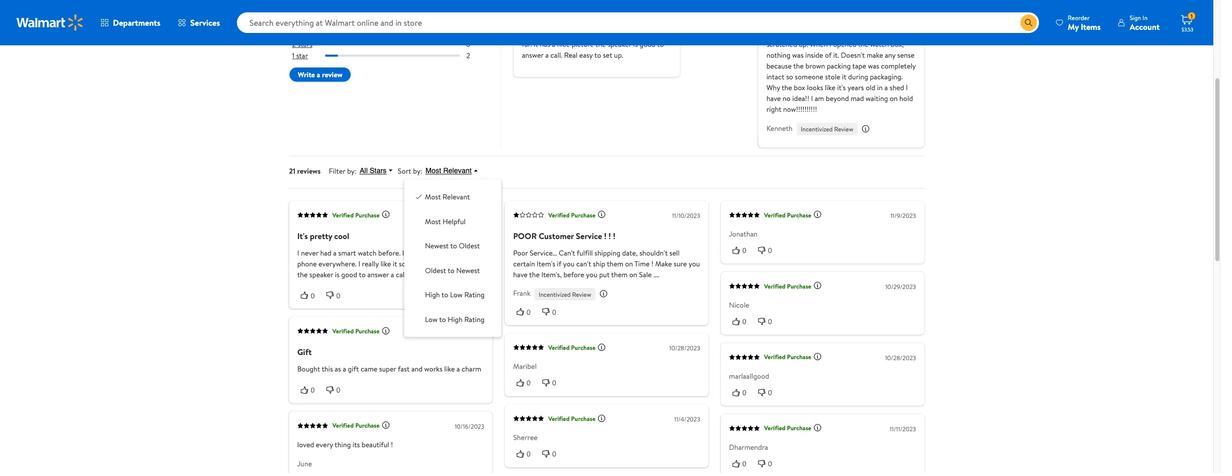 Task type: describe. For each thing, give the bounding box(es) containing it.
rating for low to high rating
[[465, 315, 485, 325]]

had inside i never had a smart watch before. i don't like carrying my phone everywhere. i really like it so far. it has a nice picture the speaker is good to answer a call. real easy to set up.
[[320, 248, 332, 258]]

5 stars
[[292, 5, 313, 15]]

ship
[[593, 259, 606, 269]]

stars for 4 stars
[[298, 17, 313, 27]]

verified for loved every thing its beautiful !
[[333, 422, 354, 431]]

gift
[[298, 347, 312, 358]]

put
[[600, 270, 610, 280]]

10/29/2023
[[886, 283, 917, 292]]

4
[[292, 17, 297, 27]]

filter
[[329, 166, 346, 176]]

everywhere. inside i never had a smart watch before. i don't like carrying my phone everywhere. i really like it so far. it has a nice picture the speaker is good to answer a call. real easy to set up.
[[319, 259, 357, 269]]

verified purchase for maribel
[[549, 344, 596, 353]]

Walmart Site-Wide search field
[[237, 12, 1040, 33]]

the inside it's pretty cool i never had a smart watch before. i don't like carrying my phone everywhere. i really like it so far. it has a nice picture the speaker is good to answer a call. real easy to set up.
[[596, 39, 606, 49]]

1 vertical spatial newest
[[457, 266, 480, 276]]

2 vertical spatial on
[[630, 270, 638, 280]]

by: for sort by:
[[413, 166, 423, 176]]

smart inside it's pretty cool i never had a smart watch before. i don't like carrying my phone everywhere. i really like it so far. it has a nice picture the speaker is good to answer a call. real easy to set up.
[[563, 18, 581, 28]]

answer inside i never had a smart watch before. i don't like carrying my phone everywhere. i really like it so far. it has a nice picture the speaker is good to answer a call. real easy to set up.
[[368, 270, 389, 280]]

right.
[[823, 29, 839, 39]]

carrying inside i never had a smart watch before. i don't like carrying my phone everywhere. i really like it so far. it has a nice picture the speaker is good to answer a call. real easy to set up.
[[436, 248, 462, 258]]

! inside poor service...   can't fulfill shipping date, shouldn't sell certain item's if you can't ship them on time !   make sure you have the item's, before you put them on sale ....
[[652, 259, 654, 269]]

verified for nicole
[[765, 282, 786, 291]]

smart inside i never had a smart watch before. i don't like carrying my phone everywhere. i really like it so far. it has a nice picture the speaker is good to answer a call. real easy to set up.
[[339, 248, 356, 258]]

marlaallgood
[[730, 372, 770, 382]]

had inside it's pretty cool i never had a smart watch before. i don't like carrying my phone everywhere. i really like it so far. it has a nice picture the speaker is good to answer a call. real easy to set up.
[[545, 18, 557, 28]]

this
[[322, 364, 333, 374]]

most relevant inside dropdown button
[[426, 167, 472, 175]]

doesn't
[[842, 50, 866, 60]]

sale
[[639, 270, 652, 280]]

review for frank
[[573, 290, 592, 299]]

real inside it's pretty cool i never had a smart watch before. i don't like carrying my phone everywhere. i really like it so far. it has a nice picture the speaker is good to answer a call. real easy to set up.
[[565, 50, 578, 60]]

walmart image
[[17, 14, 84, 31]]

verified purchase information image for maribel
[[598, 344, 606, 352]]

0 horizontal spatial and
[[412, 364, 423, 374]]

review for kenneth
[[835, 125, 854, 134]]

reorder my items
[[1069, 13, 1102, 32]]

shed
[[890, 83, 905, 93]]

can't
[[559, 248, 576, 258]]

as
[[335, 364, 341, 374]]

like inside empty box i opened the walmart box and instantly knew something wasn't right. the box was filthy and scratched up. when i opened the watch box, nothing was inside of it. doesn't make any sense because the brown packing tape was completely intact so someone stole it during packaging. why the box looks like it's years old in a shed i have no idea!! i am beyond mad waiting on hold right now!!!!!!!!!!
[[826, 83, 836, 93]]

waiting
[[866, 94, 889, 104]]

2 vertical spatial most
[[425, 217, 441, 227]]

write a review link
[[289, 67, 352, 83]]

my inside it's pretty cool i never had a smart watch before. i don't like carrying my phone everywhere. i really like it so far. it has a nice picture the speaker is good to answer a call. real easy to set up.
[[550, 29, 559, 39]]

empty box i opened the walmart box and instantly knew something wasn't right. the box was filthy and scratched up. when i opened the watch box, nothing was inside of it. doesn't make any sense because the brown packing tape was completely intact so someone stole it during packaging. why the box looks like it's years old in a shed i have no idea!! i am beyond mad waiting on hold right now!!!!!!!!!!
[[767, 2, 917, 114]]

0 vertical spatial them
[[607, 259, 624, 269]]

purchase for jonathan
[[788, 211, 812, 220]]

cool for it's pretty cool i never had a smart watch before. i don't like carrying my phone everywhere. i really like it so far. it has a nice picture the speaker is good to answer a call. real easy to set up.
[[559, 2, 574, 14]]

sherree
[[514, 433, 538, 443]]

relevant inside option group
[[443, 192, 470, 202]]

knew
[[890, 18, 906, 28]]

oldest to newest
[[425, 266, 480, 276]]

high to low rating
[[425, 290, 485, 301]]

progress bar for 3 stars
[[325, 32, 460, 34]]

poor
[[514, 231, 537, 242]]

the inside poor service...   can't fulfill shipping date, shouldn't sell certain item's if you can't ship them on time !   make sure you have the item's, before you put them on sale ....
[[530, 270, 540, 280]]

0 vertical spatial was
[[867, 29, 878, 39]]

never inside it's pretty cool i never had a smart watch before. i don't like carrying my phone everywhere. i really like it so far. it has a nice picture the speaker is good to answer a call. real easy to set up.
[[526, 18, 544, 28]]

don't inside it's pretty cool i never had a smart watch before. i don't like carrying my phone everywhere. i really like it so far. it has a nice picture the speaker is good to answer a call. real easy to set up.
[[631, 18, 647, 28]]

progress bar for 4 stars
[[325, 21, 460, 23]]

cool for it's pretty cool
[[334, 231, 350, 242]]

sense
[[898, 50, 915, 60]]

on inside empty box i opened the walmart box and instantly knew something wasn't right. the box was filthy and scratched up. when i opened the watch box, nothing was inside of it. doesn't make any sense because the brown packing tape was completely intact so someone stole it during packaging. why the box looks like it's years old in a shed i have no idea!! i am beyond mad waiting on hold right now!!!!!!!!!!
[[890, 94, 898, 104]]

is inside it's pretty cool i never had a smart watch before. i don't like carrying my phone everywhere. i really like it so far. it has a nice picture the speaker is good to answer a call. real easy to set up.
[[634, 39, 638, 49]]

the
[[841, 29, 852, 39]]

before. inside i never had a smart watch before. i don't like carrying my phone everywhere. i really like it so far. it has a nice picture the speaker is good to answer a call. real easy to set up.
[[379, 248, 401, 258]]

the up doesn't
[[859, 39, 869, 49]]

walmart
[[808, 18, 834, 28]]

inside
[[806, 50, 824, 60]]

dharmendra
[[730, 443, 769, 453]]

phone inside it's pretty cool i never had a smart watch before. i don't like carrying my phone everywhere. i really like it so far. it has a nice picture the speaker is good to answer a call. real easy to set up.
[[561, 29, 580, 39]]

far. inside i never had a smart watch before. i don't like carrying my phone everywhere. i really like it so far. it has a nice picture the speaker is good to answer a call. real easy to set up.
[[408, 259, 418, 269]]

0 horizontal spatial newest
[[425, 241, 449, 252]]

0 horizontal spatial opened
[[771, 18, 794, 28]]

services
[[190, 17, 220, 28]]

a inside empty box i opened the walmart box and instantly knew something wasn't right. the box was filthy and scratched up. when i opened the watch box, nothing was inside of it. doesn't make any sense because the brown packing tape was completely intact so someone stole it during packaging. why the box looks like it's years old in a shed i have no idea!! i am beyond mad waiting on hold right now!!!!!!!!!!
[[885, 83, 889, 93]]

set inside i never had a smart watch before. i don't like carrying my phone everywhere. i really like it so far. it has a nice picture the speaker is good to answer a call. real easy to set up.
[[449, 270, 458, 280]]

maribel
[[514, 362, 537, 372]]

really inside it's pretty cool i never had a smart watch before. i don't like carrying my phone everywhere. i really like it so far. it has a nice picture the speaker is good to answer a call. real easy to set up.
[[626, 29, 642, 39]]

watch inside it's pretty cool i never had a smart watch before. i don't like carrying my phone everywhere. i really like it so far. it has a nice picture the speaker is good to answer a call. real easy to set up.
[[583, 18, 602, 28]]

make
[[867, 50, 884, 60]]

10/16/2023
[[455, 423, 485, 431]]

0 horizontal spatial you
[[564, 259, 575, 269]]

is inside i never had a smart watch before. i don't like carrying my phone everywhere. i really like it so far. it has a nice picture the speaker is good to answer a call. real easy to set up.
[[335, 270, 340, 280]]

no
[[783, 94, 791, 104]]

so inside it's pretty cool i never had a smart watch before. i don't like carrying my phone everywhere. i really like it so far. it has a nice picture the speaker is good to answer a call. real easy to set up.
[[662, 29, 669, 39]]

thing
[[335, 440, 351, 451]]

write
[[298, 70, 315, 80]]

search icon image
[[1025, 19, 1034, 27]]

2 for 2
[[467, 51, 471, 61]]

packaging.
[[871, 72, 903, 82]]

mad
[[851, 94, 865, 104]]

star
[[296, 51, 308, 61]]

3
[[292, 28, 296, 38]]

nicole
[[730, 300, 750, 310]]

tape
[[853, 61, 867, 71]]

0 vertical spatial high
[[425, 290, 440, 301]]

of
[[826, 50, 832, 60]]

verified for maribel
[[549, 344, 570, 353]]

it's pretty cool i never had a smart watch before. i don't like carrying my phone everywhere. i really like it so far. it has a nice picture the speaker is good to answer a call. real easy to set up.
[[522, 2, 669, 60]]

all stars button
[[357, 166, 398, 176]]

fast
[[398, 364, 410, 374]]

time
[[635, 259, 650, 269]]

gift
[[348, 364, 359, 374]]

verified for jonathan
[[765, 211, 786, 220]]

set inside it's pretty cool i never had a smart watch before. i don't like carrying my phone everywhere. i really like it so far. it has a nice picture the speaker is good to answer a call. real easy to set up.
[[603, 50, 613, 60]]

it inside it's pretty cool i never had a smart watch before. i don't like carrying my phone everywhere. i really like it so far. it has a nice picture the speaker is good to answer a call. real easy to set up.
[[534, 39, 539, 49]]

brown
[[806, 61, 826, 71]]

sure
[[674, 259, 687, 269]]

5
[[292, 5, 296, 15]]

1 horizontal spatial low
[[450, 290, 463, 301]]

stole
[[826, 72, 841, 82]]

0 vertical spatial and
[[849, 18, 860, 28]]

make
[[656, 259, 672, 269]]

now!!!!!!!!!!
[[784, 104, 818, 114]]

verified purchase information image for dharmendra
[[814, 424, 822, 433]]

helpful
[[443, 217, 466, 227]]

sort
[[398, 166, 412, 176]]

1 horizontal spatial opened
[[834, 39, 857, 49]]

verified purchase information image for jonathan
[[814, 211, 822, 219]]

the down box
[[796, 18, 806, 28]]

because
[[767, 61, 792, 71]]

verified purchase for sherree
[[549, 415, 596, 424]]

write a review
[[298, 70, 343, 80]]

low to high rating
[[425, 315, 485, 325]]

purchase for nicole
[[788, 282, 812, 291]]

departments button
[[92, 10, 169, 35]]

it inside i never had a smart watch before. i don't like carrying my phone everywhere. i really like it so far. it has a nice picture the speaker is good to answer a call. real easy to set up.
[[393, 259, 397, 269]]

pretty for it's pretty cool i never had a smart watch before. i don't like carrying my phone everywhere. i really like it so far. it has a nice picture the speaker is good to answer a call. real easy to set up.
[[535, 2, 557, 14]]

1 horizontal spatial you
[[586, 270, 598, 280]]

incentivized review for kenneth
[[801, 125, 854, 134]]

don't inside i never had a smart watch before. i don't like carrying my phone everywhere. i really like it so far. it has a nice picture the speaker is good to answer a call. real easy to set up.
[[406, 248, 422, 258]]

verified purchase information image for nicole
[[814, 282, 822, 290]]

years
[[848, 83, 865, 93]]

really inside i never had a smart watch before. i don't like carrying my phone everywhere. i really like it so far. it has a nice picture the speaker is good to answer a call. real easy to set up.
[[362, 259, 379, 269]]

newest to oldest
[[425, 241, 480, 252]]

purchase for dharmendra
[[788, 424, 812, 433]]

date,
[[623, 248, 638, 258]]

11/4/2023
[[675, 416, 701, 424]]

19
[[465, 5, 472, 15]]

nice inside it's pretty cool i never had a smart watch before. i don't like carrying my phone everywhere. i really like it so far. it has a nice picture the speaker is good to answer a call. real easy to set up.
[[557, 39, 570, 49]]

most helpful
[[425, 217, 466, 227]]

picture inside it's pretty cool i never had a smart watch before. i don't like carrying my phone everywhere. i really like it so far. it has a nice picture the speaker is good to answer a call. real easy to set up.
[[572, 39, 594, 49]]

my
[[1069, 21, 1080, 32]]

11/11/2023
[[890, 425, 917, 434]]

far. inside it's pretty cool i never had a smart watch before. i don't like carrying my phone everywhere. i really like it so far. it has a nice picture the speaker is good to answer a call. real easy to set up.
[[522, 39, 532, 49]]

0 vertical spatial oldest
[[459, 241, 480, 252]]

incentivized review for frank
[[539, 290, 592, 299]]

wasn't
[[802, 29, 821, 39]]

everywhere. inside it's pretty cool i never had a smart watch before. i don't like carrying my phone everywhere. i really like it so far. it has a nice picture the speaker is good to answer a call. real easy to set up.
[[582, 29, 620, 39]]

packing
[[827, 61, 851, 71]]

1 vertical spatial low
[[425, 315, 438, 325]]

the up no
[[782, 83, 793, 93]]

poor customer service ! ! !
[[514, 231, 616, 242]]

1 vertical spatial them
[[612, 270, 628, 280]]

right
[[767, 104, 782, 114]]

purchase for maribel
[[572, 344, 596, 353]]

call. inside i never had a smart watch before. i don't like carrying my phone everywhere. i really like it so far. it has a nice picture the speaker is good to answer a call. real easy to set up.
[[396, 270, 408, 280]]

my inside i never had a smart watch before. i don't like carrying my phone everywhere. i really like it so far. it has a nice picture the speaker is good to answer a call. real easy to set up.
[[464, 248, 473, 258]]

11/9/2023
[[891, 212, 917, 220]]

1 vertical spatial was
[[793, 50, 804, 60]]

1 vertical spatial high
[[448, 315, 463, 325]]

real inside i never had a smart watch before. i don't like carrying my phone everywhere. i really like it so far. it has a nice picture the speaker is good to answer a call. real easy to set up.
[[410, 270, 423, 280]]

0 horizontal spatial oldest
[[425, 266, 446, 276]]

nice inside i never had a smart watch before. i don't like carrying my phone everywhere. i really like it so far. it has a nice picture the speaker is good to answer a call. real easy to set up.
[[443, 259, 456, 269]]

all
[[360, 167, 368, 175]]

speaker inside i never had a smart watch before. i don't like carrying my phone everywhere. i really like it so far. it has a nice picture the speaker is good to answer a call. real easy to set up.
[[310, 270, 333, 280]]

june
[[298, 459, 312, 469]]

2 horizontal spatial you
[[689, 259, 701, 269]]

sort by:
[[398, 166, 423, 176]]

2 for 2 stars
[[292, 39, 296, 49]]

if
[[557, 259, 562, 269]]

1 for 1 star
[[292, 51, 295, 61]]

2 stars
[[292, 39, 313, 49]]

stars for 3 stars
[[298, 28, 313, 38]]

jonathan
[[730, 229, 758, 239]]

frank
[[514, 289, 531, 299]]

beyond
[[826, 94, 850, 104]]

1 vertical spatial on
[[626, 259, 633, 269]]

3 stars
[[292, 28, 313, 38]]



Task type: locate. For each thing, give the bounding box(es) containing it.
it's for it's pretty cool i never had a smart watch before. i don't like carrying my phone everywhere. i really like it so far. it has a nice picture the speaker is good to answer a call. real easy to set up.
[[522, 2, 533, 14]]

0 vertical spatial newest
[[425, 241, 449, 252]]

bought this as a gift came super fast and works like a charm
[[298, 364, 482, 374]]

up. down wasn't
[[799, 39, 809, 49]]

0 horizontal spatial picture
[[458, 259, 480, 269]]

in
[[1143, 13, 1148, 22]]

1 vertical spatial answer
[[368, 270, 389, 280]]

1 vertical spatial and
[[898, 29, 909, 39]]

picture inside i never had a smart watch before. i don't like carrying my phone everywhere. i really like it so far. it has a nice picture the speaker is good to answer a call. real easy to set up.
[[458, 259, 480, 269]]

!
[[605, 231, 607, 242], [609, 231, 611, 242], [613, 231, 616, 242], [652, 259, 654, 269], [391, 440, 393, 451]]

rating down "high to low rating"
[[465, 315, 485, 325]]

1 progress bar from the top
[[325, 21, 460, 23]]

verified for dharmendra
[[765, 424, 786, 433]]

verified purchase for loved every thing its beautiful !
[[333, 422, 380, 431]]

picture
[[572, 39, 594, 49], [458, 259, 480, 269]]

1 vertical spatial has
[[426, 259, 436, 269]]

verified purchase for jonathan
[[765, 211, 812, 220]]

sign
[[1131, 13, 1142, 22]]

purchase for sherree
[[572, 415, 596, 424]]

0 vertical spatial so
[[662, 29, 669, 39]]

watch inside empty box i opened the walmart box and instantly knew something wasn't right. the box was filthy and scratched up. when i opened the watch box, nothing was inside of it. doesn't make any sense because the brown packing tape was completely intact so someone stole it during packaging. why the box looks like it's years old in a shed i have no idea!! i am beyond mad waiting on hold right now!!!!!!!!!!
[[871, 39, 890, 49]]

0 horizontal spatial easy
[[425, 270, 439, 280]]

0 vertical spatial far.
[[522, 39, 532, 49]]

was
[[867, 29, 878, 39], [793, 50, 804, 60], [869, 61, 880, 71]]

most relevant up the most helpful
[[425, 192, 470, 202]]

high down "high to low rating"
[[448, 315, 463, 325]]

verified purchase information image
[[382, 211, 390, 219], [814, 353, 822, 361], [598, 415, 606, 423], [382, 422, 390, 430], [814, 424, 822, 433]]

so inside i never had a smart watch before. i don't like carrying my phone everywhere. i really like it so far. it has a nice picture the speaker is good to answer a call. real easy to set up.
[[399, 259, 406, 269]]

1 vertical spatial speaker
[[310, 270, 333, 280]]

stars
[[370, 167, 387, 175]]

it
[[656, 29, 661, 39], [843, 72, 847, 82], [393, 259, 397, 269]]

has inside i never had a smart watch before. i don't like carrying my phone everywhere. i really like it so far. it has a nice picture the speaker is good to answer a call. real easy to set up.
[[426, 259, 436, 269]]

stars
[[298, 5, 313, 15], [298, 17, 313, 27], [298, 28, 313, 38], [298, 39, 313, 49]]

you right the sure
[[689, 259, 701, 269]]

verified purchase for marlaallgood
[[765, 353, 812, 362]]

verified purchase information image for loved every thing its beautiful !
[[382, 422, 390, 430]]

0 vertical spatial cool
[[559, 2, 574, 14]]

0 vertical spatial picture
[[572, 39, 594, 49]]

21 reviews
[[289, 166, 321, 176]]

1 horizontal spatial everywhere.
[[582, 29, 620, 39]]

box up idea!!
[[794, 83, 806, 93]]

box
[[792, 2, 806, 14]]

have inside poor service...   can't fulfill shipping date, shouldn't sell certain item's if you can't ship them on time !   make sure you have the item's, before you put them on sale ....
[[514, 270, 528, 280]]

1 vertical spatial pretty
[[310, 231, 332, 242]]

speaker down walmart site-wide search box
[[608, 39, 632, 49]]

2 vertical spatial it
[[393, 259, 397, 269]]

1 vertical spatial box
[[854, 29, 865, 39]]

verified for marlaallgood
[[765, 353, 786, 362]]

carrying inside it's pretty cool i never had a smart watch before. i don't like carrying my phone everywhere. i really like it so far. it has a nice picture the speaker is good to answer a call. real easy to set up.
[[522, 29, 548, 39]]

2 down "19"
[[467, 51, 471, 61]]

purchase for marlaallgood
[[788, 353, 812, 362]]

newest down the most helpful
[[425, 241, 449, 252]]

it inside i never had a smart watch before. i don't like carrying my phone everywhere. i really like it so far. it has a nice picture the speaker is good to answer a call. real easy to set up.
[[419, 259, 424, 269]]

rating for high to low rating
[[465, 290, 485, 301]]

have down certain
[[514, 270, 528, 280]]

so
[[662, 29, 669, 39], [787, 72, 794, 82], [399, 259, 406, 269]]

1 horizontal spatial box
[[836, 18, 847, 28]]

up.
[[799, 39, 809, 49], [615, 50, 624, 60], [460, 270, 469, 280]]

newest
[[425, 241, 449, 252], [457, 266, 480, 276]]

1 vertical spatial watch
[[871, 39, 890, 49]]

certain
[[514, 259, 535, 269]]

scratched
[[767, 39, 798, 49]]

verified for sherree
[[549, 415, 570, 424]]

progress bar
[[325, 21, 460, 23], [325, 32, 460, 34], [325, 44, 460, 46], [325, 55, 460, 57]]

account
[[1131, 21, 1161, 32]]

the
[[796, 18, 806, 28], [596, 39, 606, 49], [859, 39, 869, 49], [794, 61, 804, 71], [782, 83, 793, 93], [298, 270, 308, 280], [530, 270, 540, 280]]

before.
[[603, 18, 626, 28], [379, 248, 401, 258]]

nice
[[557, 39, 570, 49], [443, 259, 456, 269]]

0 horizontal spatial set
[[449, 270, 458, 280]]

it inside it's pretty cool i never had a smart watch before. i don't like carrying my phone everywhere. i really like it so far. it has a nice picture the speaker is good to answer a call. real easy to set up.
[[656, 29, 661, 39]]

i never had a smart watch before. i don't like carrying my phone everywhere. i really like it so far. it has a nice picture the speaker is good to answer a call. real easy to set up.
[[298, 248, 480, 280]]

1 vertical spatial phone
[[298, 259, 317, 269]]

2 vertical spatial was
[[869, 61, 880, 71]]

all stars
[[360, 167, 387, 175]]

0 horizontal spatial my
[[464, 248, 473, 258]]

incentivized down item's,
[[539, 290, 571, 299]]

them
[[607, 259, 624, 269], [612, 270, 628, 280]]

1 horizontal spatial before.
[[603, 18, 626, 28]]

is down it's pretty cool
[[335, 270, 340, 280]]

good down it's pretty cool
[[342, 270, 358, 280]]

2 down 3
[[292, 39, 296, 49]]

verified purchase for dharmendra
[[765, 424, 812, 433]]

0 horizontal spatial carrying
[[436, 248, 462, 258]]

something
[[767, 29, 800, 39]]

0 vertical spatial set
[[603, 50, 613, 60]]

1 vertical spatial never
[[301, 248, 319, 258]]

any
[[886, 50, 896, 60]]

4 stars
[[292, 17, 313, 27]]

shipping
[[595, 248, 621, 258]]

0 vertical spatial nice
[[557, 39, 570, 49]]

it inside empty box i opened the walmart box and instantly knew something wasn't right. the box was filthy and scratched up. when i opened the watch box, nothing was inside of it. doesn't make any sense because the brown packing tape was completely intact so someone stole it during packaging. why the box looks like it's years old in a shed i have no idea!! i am beyond mad waiting on hold right now!!!!!!!!!!
[[843, 72, 847, 82]]

2 horizontal spatial and
[[898, 29, 909, 39]]

1 horizontal spatial easy
[[580, 50, 593, 60]]

most relevant inside option group
[[425, 192, 470, 202]]

0 horizontal spatial 10/28/2023
[[670, 345, 701, 353]]

incentivized down now!!!!!!!!!!
[[801, 125, 833, 134]]

on down shed
[[890, 94, 898, 104]]

good down walmart site-wide search box
[[640, 39, 656, 49]]

1 vertical spatial most relevant
[[425, 192, 470, 202]]

2 vertical spatial box
[[794, 83, 806, 93]]

Search search field
[[237, 12, 1040, 33]]

newest up "high to low rating"
[[457, 266, 480, 276]]

rating
[[465, 290, 485, 301], [465, 315, 485, 325]]

1 vertical spatial most
[[425, 192, 441, 202]]

0 horizontal spatial far.
[[408, 259, 418, 269]]

0 horizontal spatial review
[[573, 290, 592, 299]]

and right fast
[[412, 364, 423, 374]]

0 horizontal spatial nice
[[443, 259, 456, 269]]

up. inside empty box i opened the walmart box and instantly knew something wasn't right. the box was filthy and scratched up. when i opened the watch box, nothing was inside of it. doesn't make any sense because the brown packing tape was completely intact so someone stole it during packaging. why the box looks like it's years old in a shed i have no idea!! i am beyond mad waiting on hold right now!!!!!!!!!!
[[799, 39, 809, 49]]

1 horizontal spatial 1
[[1191, 12, 1194, 20]]

1 vertical spatial had
[[320, 248, 332, 258]]

service...
[[530, 248, 557, 258]]

most inside dropdown button
[[426, 167, 442, 175]]

1 horizontal spatial set
[[603, 50, 613, 60]]

phone
[[561, 29, 580, 39], [298, 259, 317, 269]]

10/28/2023
[[670, 345, 701, 353], [886, 354, 917, 363]]

was down the make
[[869, 61, 880, 71]]

most relevant
[[426, 167, 472, 175], [425, 192, 470, 202]]

empty
[[767, 2, 790, 14]]

opened up something on the right top
[[771, 18, 794, 28]]

call. inside it's pretty cool i never had a smart watch before. i don't like carrying my phone everywhere. i really like it so far. it has a nice picture the speaker is good to answer a call. real easy to set up.
[[551, 50, 563, 60]]

the down certain
[[530, 270, 540, 280]]

oldest down newest to oldest
[[425, 266, 446, 276]]

answer
[[522, 50, 544, 60], [368, 270, 389, 280]]

on down date,
[[626, 259, 633, 269]]

1 vertical spatial don't
[[406, 248, 422, 258]]

1 vertical spatial call.
[[396, 270, 408, 280]]

0 horizontal spatial good
[[342, 270, 358, 280]]

up. up "high to low rating"
[[460, 270, 469, 280]]

by: for filter by:
[[347, 166, 357, 176]]

1 horizontal spatial don't
[[631, 18, 647, 28]]

option group
[[413, 188, 493, 329]]

1 vertical spatial opened
[[834, 39, 857, 49]]

1 horizontal spatial up.
[[615, 50, 624, 60]]

2 rating from the top
[[465, 315, 485, 325]]

0 vertical spatial box
[[836, 18, 847, 28]]

you right if at the left bottom of the page
[[564, 259, 575, 269]]

the inside i never had a smart watch before. i don't like carrying my phone everywhere. i really like it so far. it has a nice picture the speaker is good to answer a call. real easy to set up.
[[298, 270, 308, 280]]

opened down the
[[834, 39, 857, 49]]

them down shipping
[[607, 259, 624, 269]]

0 vertical spatial it
[[534, 39, 539, 49]]

1 vertical spatial is
[[335, 270, 340, 280]]

smart
[[563, 18, 581, 28], [339, 248, 356, 258]]

it's for it's pretty cool
[[298, 231, 308, 242]]

0 horizontal spatial low
[[425, 315, 438, 325]]

the down walmart site-wide search box
[[596, 39, 606, 49]]

....
[[654, 270, 660, 280]]

stars down "3 stars"
[[298, 39, 313, 49]]

1 star
[[292, 51, 308, 61]]

stars right 3
[[298, 28, 313, 38]]

cool
[[559, 2, 574, 14], [334, 231, 350, 242]]

0 vertical spatial easy
[[580, 50, 593, 60]]

1 horizontal spatial so
[[662, 29, 669, 39]]

1 left star on the left top of the page
[[292, 51, 295, 61]]

$3.53
[[1183, 26, 1194, 33]]

it.
[[834, 50, 840, 60]]

has inside it's pretty cool i never had a smart watch before. i don't like carrying my phone everywhere. i really like it so far. it has a nice picture the speaker is good to answer a call. real easy to set up.
[[540, 39, 551, 49]]

0 horizontal spatial has
[[426, 259, 436, 269]]

speaker down it's pretty cool
[[310, 270, 333, 280]]

answer inside it's pretty cool i never had a smart watch before. i don't like carrying my phone everywhere. i really like it so far. it has a nice picture the speaker is good to answer a call. real easy to set up.
[[522, 50, 544, 60]]

1 vertical spatial my
[[464, 248, 473, 258]]

most left helpful
[[425, 217, 441, 227]]

1 for 1
[[1191, 12, 1194, 20]]

0 horizontal spatial pretty
[[310, 231, 332, 242]]

instantly
[[862, 18, 888, 28]]

1 by: from the left
[[347, 166, 357, 176]]

a
[[558, 18, 562, 28], [552, 39, 556, 49], [546, 50, 549, 60], [317, 70, 321, 80], [885, 83, 889, 93], [333, 248, 337, 258], [438, 259, 441, 269], [391, 270, 394, 280], [343, 364, 346, 374], [457, 364, 460, 374]]

1 vertical spatial incentivized
[[539, 290, 571, 299]]

0 vertical spatial review
[[835, 125, 854, 134]]

you left the put
[[586, 270, 598, 280]]

0 vertical spatial before.
[[603, 18, 626, 28]]

by: right sort
[[413, 166, 423, 176]]

0 horizontal spatial it's
[[298, 231, 308, 242]]

the up someone
[[794, 61, 804, 71]]

incentivized review information image
[[862, 125, 870, 133]]

it's inside it's pretty cool i never had a smart watch before. i don't like carrying my phone everywhere. i really like it so far. it has a nice picture the speaker is good to answer a call. real easy to set up.
[[522, 2, 533, 14]]

incentivized for frank
[[539, 290, 571, 299]]

progress bar for 1 star
[[325, 55, 460, 57]]

1 vertical spatial so
[[787, 72, 794, 82]]

verified purchase information image for marlaallgood
[[814, 353, 822, 361]]

1 horizontal spatial far.
[[522, 39, 532, 49]]

2 horizontal spatial box
[[854, 29, 865, 39]]

0 horizontal spatial cool
[[334, 231, 350, 242]]

0 horizontal spatial 2
[[292, 39, 296, 49]]

set up "high to low rating"
[[449, 270, 458, 280]]

my
[[550, 29, 559, 39], [464, 248, 473, 258]]

stars right 4
[[298, 17, 313, 27]]

high down oldest to newest
[[425, 290, 440, 301]]

before
[[564, 270, 585, 280]]

have up right
[[767, 94, 782, 104]]

0 vertical spatial carrying
[[522, 29, 548, 39]]

had
[[545, 18, 557, 28], [320, 248, 332, 258]]

stars for 2 stars
[[298, 39, 313, 49]]

stars right the 5
[[298, 5, 313, 15]]

0 vertical spatial low
[[450, 290, 463, 301]]

1 horizontal spatial and
[[849, 18, 860, 28]]

2 progress bar from the top
[[325, 32, 460, 34]]

departments
[[113, 17, 161, 28]]

progress bar for 2 stars
[[325, 44, 460, 46]]

watch inside i never had a smart watch before. i don't like carrying my phone everywhere. i really like it so far. it has a nice picture the speaker is good to answer a call. real easy to set up.
[[358, 248, 377, 258]]

2 by: from the left
[[413, 166, 423, 176]]

up. inside i never had a smart watch before. i don't like carrying my phone everywhere. i really like it so far. it has a nice picture the speaker is good to answer a call. real easy to set up.
[[460, 270, 469, 280]]

10/28/2023 for maribel
[[670, 345, 701, 353]]

set down walmart site-wide search box
[[603, 50, 613, 60]]

why
[[767, 83, 781, 93]]

incentivized for kenneth
[[801, 125, 833, 134]]

1 up $3.53
[[1191, 12, 1194, 20]]

most right sort by:
[[426, 167, 442, 175]]

review left incentivized review information icon
[[835, 125, 854, 134]]

2 horizontal spatial it
[[843, 72, 847, 82]]

and up the
[[849, 18, 860, 28]]

on left sale
[[630, 270, 638, 280]]

stars for 5 stars
[[298, 5, 313, 15]]

0 horizontal spatial watch
[[358, 248, 377, 258]]

21
[[289, 166, 296, 176]]

easy inside i never had a smart watch before. i don't like carrying my phone everywhere. i really like it so far. it has a nice picture the speaker is good to answer a call. real easy to set up.
[[425, 270, 439, 280]]

1 horizontal spatial newest
[[457, 266, 480, 276]]

0 vertical spatial don't
[[631, 18, 647, 28]]

poor service...   can't fulfill shipping date, shouldn't sell certain item's if you can't ship them on time !   make sure you have the item's, before you put them on sale ....
[[514, 248, 701, 280]]

reorder
[[1069, 13, 1091, 22]]

option group containing most relevant
[[413, 188, 493, 329]]

0 vertical spatial up.
[[799, 39, 809, 49]]

1 vertical spatial before.
[[379, 248, 401, 258]]

0 vertical spatial relevant
[[444, 167, 472, 175]]

super
[[379, 364, 397, 374]]

pretty inside it's pretty cool i never had a smart watch before. i don't like carrying my phone everywhere. i really like it so far. it has a nice picture the speaker is good to answer a call. real easy to set up.
[[535, 2, 557, 14]]

customer
[[539, 231, 574, 242]]

1 rating from the top
[[465, 290, 485, 301]]

1 horizontal spatial cool
[[559, 2, 574, 14]]

1 horizontal spatial my
[[550, 29, 559, 39]]

phone inside i never had a smart watch before. i don't like carrying my phone everywhere. i really like it so far. it has a nice picture the speaker is good to answer a call. real easy to set up.
[[298, 259, 317, 269]]

0 horizontal spatial is
[[335, 270, 340, 280]]

0 vertical spatial really
[[626, 29, 642, 39]]

3 progress bar from the top
[[325, 44, 460, 46]]

2 horizontal spatial so
[[787, 72, 794, 82]]

4 progress bar from the top
[[325, 55, 460, 57]]

so inside empty box i opened the walmart box and instantly knew something wasn't right. the box was filthy and scratched up. when i opened the watch box, nothing was inside of it. doesn't make any sense because the brown packing tape was completely intact so someone stole it during packaging. why the box looks like it's years old in a shed i have no idea!! i am beyond mad waiting on hold right now!!!!!!!!!!
[[787, 72, 794, 82]]

was left inside
[[793, 50, 804, 60]]

low down "high to low rating"
[[425, 315, 438, 325]]

its
[[353, 440, 360, 451]]

verified purchase information image
[[598, 211, 606, 219], [814, 211, 822, 219], [814, 282, 822, 290], [382, 327, 390, 335], [598, 344, 606, 352]]

0 vertical spatial good
[[640, 39, 656, 49]]

purchase for loved every thing its beautiful !
[[355, 422, 380, 431]]

low
[[450, 290, 463, 301], [425, 315, 438, 325]]

cool inside it's pretty cool i never had a smart watch before. i don't like carrying my phone everywhere. i really like it so far. it has a nice picture the speaker is good to answer a call. real easy to set up.
[[559, 2, 574, 14]]

1 vertical spatial have
[[514, 270, 528, 280]]

1 horizontal spatial incentivized
[[801, 125, 833, 134]]

oldest down helpful
[[459, 241, 480, 252]]

good inside it's pretty cool i never had a smart watch before. i don't like carrying my phone everywhere. i really like it so far. it has a nice picture the speaker is good to answer a call. real easy to set up.
[[640, 39, 656, 49]]

speaker inside it's pretty cool i never had a smart watch before. i don't like carrying my phone everywhere. i really like it so far. it has a nice picture the speaker is good to answer a call. real easy to set up.
[[608, 39, 632, 49]]

idea!!
[[793, 94, 810, 104]]

sign in account
[[1131, 13, 1161, 32]]

0 vertical spatial had
[[545, 18, 557, 28]]

1 horizontal spatial 2
[[467, 51, 471, 61]]

up. down walmart site-wide search box
[[615, 50, 624, 60]]

0 horizontal spatial never
[[301, 248, 319, 258]]

pretty for it's pretty cool
[[310, 231, 332, 242]]

it's pretty cool
[[298, 231, 350, 242]]

1 horizontal spatial call.
[[551, 50, 563, 60]]

a inside write a review link
[[317, 70, 321, 80]]

up. inside it's pretty cool i never had a smart watch before. i don't like carrying my phone everywhere. i really like it so far. it has a nice picture the speaker is good to answer a call. real easy to set up.
[[615, 50, 624, 60]]

1 horizontal spatial picture
[[572, 39, 594, 49]]

them right the put
[[612, 270, 628, 280]]

have
[[767, 94, 782, 104], [514, 270, 528, 280]]

by: left 'all'
[[347, 166, 357, 176]]

kenneth
[[767, 123, 793, 133]]

review down the before
[[573, 290, 592, 299]]

it's
[[838, 83, 846, 93]]

fulfill
[[577, 248, 593, 258]]

item's,
[[542, 270, 562, 280]]

most right most relevant option
[[425, 192, 441, 202]]

1 vertical spatial 1
[[292, 51, 295, 61]]

poor
[[514, 248, 528, 258]]

verified
[[333, 211, 354, 220], [549, 211, 570, 220], [765, 211, 786, 220], [765, 282, 786, 291], [333, 327, 354, 336], [549, 344, 570, 353], [765, 353, 786, 362], [549, 415, 570, 424], [333, 422, 354, 431], [765, 424, 786, 433]]

0 horizontal spatial box
[[794, 83, 806, 93]]

relevant inside dropdown button
[[444, 167, 472, 175]]

0 vertical spatial answer
[[522, 50, 544, 60]]

2 horizontal spatial watch
[[871, 39, 890, 49]]

incentivized review down the before
[[539, 290, 592, 299]]

the down it's pretty cool
[[298, 270, 308, 280]]

verified purchase for nicole
[[765, 282, 812, 291]]

charm
[[462, 364, 482, 374]]

is down walmart site-wide search box
[[634, 39, 638, 49]]

1 horizontal spatial carrying
[[522, 29, 548, 39]]

rating up low to high rating
[[465, 290, 485, 301]]

never inside i never had a smart watch before. i don't like carrying my phone everywhere. i really like it so far. it has a nice picture the speaker is good to answer a call. real easy to set up.
[[301, 248, 319, 258]]

incentivized review down 'am'
[[801, 125, 854, 134]]

0 horizontal spatial don't
[[406, 248, 422, 258]]

0 horizontal spatial it
[[393, 259, 397, 269]]

most relevant button
[[423, 166, 483, 176]]

loved
[[298, 440, 314, 451]]

shouldn't
[[640, 248, 668, 258]]

box right the
[[854, 29, 865, 39]]

incentivized review information image
[[600, 290, 608, 299]]

good
[[640, 39, 656, 49], [342, 270, 358, 280]]

looks
[[808, 83, 824, 93]]

0 vertical spatial my
[[550, 29, 559, 39]]

pretty
[[535, 2, 557, 14], [310, 231, 332, 242]]

and down knew
[[898, 29, 909, 39]]

most relevant right sort by:
[[426, 167, 472, 175]]

someone
[[795, 72, 824, 82]]

items
[[1082, 21, 1102, 32]]

was down instantly
[[867, 29, 878, 39]]

1
[[1191, 12, 1194, 20], [292, 51, 295, 61]]

1 horizontal spatial really
[[626, 29, 642, 39]]

low up low to high rating
[[450, 290, 463, 301]]

10/28/2023 for marlaallgood
[[886, 354, 917, 363]]

verified purchase information image for sherree
[[598, 415, 606, 423]]

Most Relevant radio
[[415, 192, 423, 201]]

box up the
[[836, 18, 847, 28]]

every
[[316, 440, 333, 451]]

good inside i never had a smart watch before. i don't like carrying my phone everywhere. i really like it so far. it has a nice picture the speaker is good to answer a call. real easy to set up.
[[342, 270, 358, 280]]

easy inside it's pretty cool i never had a smart watch before. i don't like carrying my phone everywhere. i really like it so far. it has a nice picture the speaker is good to answer a call. real easy to set up.
[[580, 50, 593, 60]]

before. inside it's pretty cool i never had a smart watch before. i don't like carrying my phone everywhere. i really like it so far. it has a nice picture the speaker is good to answer a call. real easy to set up.
[[603, 18, 626, 28]]

have inside empty box i opened the walmart box and instantly knew something wasn't right. the box was filthy and scratched up. when i opened the watch box, nothing was inside of it. doesn't make any sense because the brown packing tape was completely intact so someone stole it during packaging. why the box looks like it's years old in a shed i have no idea!! i am beyond mad waiting on hold right now!!!!!!!!!!
[[767, 94, 782, 104]]



Task type: vqa. For each thing, say whether or not it's contained in the screenshot.
'Verified'
yes



